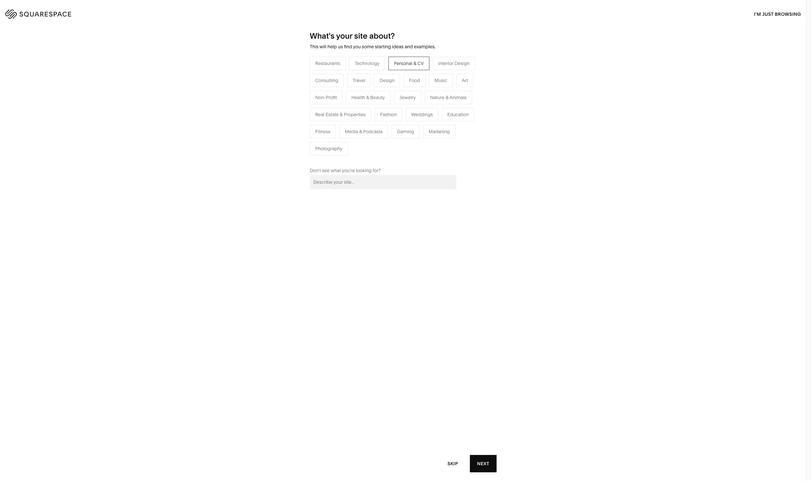 Task type: locate. For each thing, give the bounding box(es) containing it.
what's your site about? this will help us find you some starting ideas and examples.
[[310, 31, 436, 50]]

0 horizontal spatial nature
[[403, 99, 417, 105]]

& right community
[[293, 118, 296, 124]]

Music radio
[[429, 74, 453, 87]]

fitness
[[403, 109, 418, 115], [316, 129, 331, 135]]

community & non-profits link
[[267, 118, 327, 124]]

media up events
[[335, 109, 348, 115]]

gaming
[[397, 129, 414, 135]]

properties down fashion option
[[364, 138, 386, 144]]

1 vertical spatial fitness
[[316, 129, 331, 135]]

Consulting radio
[[310, 74, 344, 87]]

fashion
[[380, 112, 397, 118]]

estate up events
[[326, 112, 339, 118]]

your
[[336, 31, 353, 41]]

real inside radio
[[316, 112, 325, 118]]

travel up health
[[353, 78, 365, 83]]

design inside "option"
[[380, 78, 395, 83]]

0 horizontal spatial design
[[380, 78, 395, 83]]

non-
[[316, 95, 326, 100], [297, 118, 308, 124]]

& right the home
[[417, 89, 420, 95]]

home & decor link
[[403, 89, 441, 95]]

beauty
[[371, 95, 385, 100]]

1 vertical spatial restaurants
[[335, 99, 360, 105]]

nature down the home
[[403, 99, 417, 105]]

media down events link
[[345, 129, 358, 135]]

restaurants up consulting radio
[[316, 60, 341, 66]]

0 vertical spatial real estate & properties
[[316, 112, 366, 118]]

Technology radio
[[350, 57, 385, 70]]

real
[[316, 112, 325, 118], [335, 138, 344, 144]]

will
[[320, 44, 327, 50]]

1 vertical spatial design
[[380, 78, 395, 83]]

design
[[455, 60, 470, 66], [380, 78, 395, 83]]

podcasts inside option
[[364, 129, 383, 135]]

travel up the restaurants 'link'
[[335, 89, 348, 95]]

1 vertical spatial travel
[[335, 89, 348, 95]]

weddings down nature & animals link
[[412, 112, 433, 118]]

nature & animals down music 'radio'
[[431, 95, 467, 100]]

interior
[[439, 60, 454, 66]]

non-profit
[[316, 95, 337, 100]]

0 horizontal spatial estate
[[326, 112, 339, 118]]

design right interior
[[455, 60, 470, 66]]

starting
[[375, 44, 391, 50]]

estate down weddings link
[[345, 138, 359, 144]]

weddings inside weddings option
[[412, 112, 433, 118]]

podcasts down health
[[354, 109, 373, 115]]

photography
[[316, 146, 343, 152]]

Food radio
[[404, 74, 426, 87]]

fitness down jewelry radio
[[403, 109, 418, 115]]

1 horizontal spatial real
[[335, 138, 344, 144]]

real estate & properties up events
[[316, 112, 366, 118]]

&
[[414, 60, 417, 66], [417, 89, 420, 95], [367, 95, 369, 100], [446, 95, 449, 100], [418, 99, 421, 105], [349, 109, 352, 115], [340, 112, 343, 118], [293, 118, 296, 124], [359, 129, 362, 135], [360, 138, 363, 144]]

animals
[[450, 95, 467, 100], [422, 99, 439, 105]]

real estate & properties inside real estate & properties radio
[[316, 112, 366, 118]]

estate
[[326, 112, 339, 118], [345, 138, 359, 144]]

1 horizontal spatial fitness
[[403, 109, 418, 115]]

skip
[[448, 461, 458, 467]]

don't
[[310, 168, 321, 174]]

nature & animals
[[431, 95, 467, 100], [403, 99, 439, 105]]

0 vertical spatial travel
[[353, 78, 365, 83]]

just
[[763, 11, 774, 17]]

cv
[[418, 60, 424, 66]]

1 horizontal spatial nature
[[431, 95, 445, 100]]

1 vertical spatial media & podcasts
[[345, 129, 383, 135]]

& down home & decor
[[418, 99, 421, 105]]

animals down decor
[[422, 99, 439, 105]]

nature down music 'radio'
[[431, 95, 445, 100]]

0 vertical spatial design
[[455, 60, 470, 66]]

properties up events link
[[344, 112, 366, 118]]

restaurants down travel link
[[335, 99, 360, 105]]

nature & animals link
[[403, 99, 446, 105]]

Weddings radio
[[406, 108, 439, 121]]

real estate & properties
[[316, 112, 366, 118], [335, 138, 386, 144]]

restaurants link
[[335, 99, 367, 105]]

1 horizontal spatial animals
[[450, 95, 467, 100]]

& right health
[[367, 95, 369, 100]]

community
[[267, 118, 292, 124]]

& up real estate & properties link
[[359, 129, 362, 135]]

weddings link
[[335, 128, 363, 134]]

0 horizontal spatial non-
[[297, 118, 308, 124]]

looking
[[356, 168, 372, 174]]

1 horizontal spatial travel
[[353, 78, 365, 83]]

1 horizontal spatial design
[[455, 60, 470, 66]]

browsing
[[776, 11, 802, 17]]

non- down services
[[297, 118, 308, 124]]

animals up education
[[450, 95, 467, 100]]

0 horizontal spatial fitness
[[316, 129, 331, 135]]

1 horizontal spatial weddings
[[412, 112, 433, 118]]

consulting
[[316, 78, 338, 83]]

non- down consulting radio
[[316, 95, 326, 100]]

some
[[362, 44, 374, 50]]

don't see what you're looking for?
[[310, 168, 381, 174]]

Travel radio
[[348, 74, 371, 87]]

1 vertical spatial real estate & properties
[[335, 138, 386, 144]]

Personal & CV radio
[[389, 57, 430, 70]]

personal
[[394, 60, 413, 66]]

0 vertical spatial media & podcasts
[[335, 109, 373, 115]]

media
[[335, 109, 348, 115], [345, 129, 358, 135]]

professional services link
[[267, 99, 319, 105]]

design up 'beauty'
[[380, 78, 395, 83]]

real up photography
[[335, 138, 344, 144]]

media & podcasts down the restaurants 'link'
[[335, 109, 373, 115]]

food
[[409, 78, 420, 83]]

media & podcasts inside option
[[345, 129, 383, 135]]

0 vertical spatial properties
[[344, 112, 366, 118]]

Real Estate & Properties radio
[[310, 108, 371, 121]]

Fitness radio
[[310, 125, 336, 138]]

home & decor
[[403, 89, 434, 95]]

podcasts up real estate & properties link
[[364, 129, 383, 135]]

fitness link
[[403, 109, 425, 115]]

travel
[[353, 78, 365, 83], [335, 89, 348, 95]]

services
[[294, 99, 312, 105]]

decor
[[421, 89, 434, 95]]

0 vertical spatial real
[[316, 112, 325, 118]]

1 vertical spatial media
[[345, 129, 358, 135]]

0 vertical spatial restaurants
[[316, 60, 341, 66]]

0 vertical spatial weddings
[[412, 112, 433, 118]]

nature
[[431, 95, 445, 100], [403, 99, 417, 105]]

health & beauty
[[352, 95, 385, 100]]

jewelry
[[400, 95, 416, 100]]

0 vertical spatial estate
[[326, 112, 339, 118]]

& left cv
[[414, 60, 417, 66]]

1 vertical spatial estate
[[345, 138, 359, 144]]

this
[[310, 44, 319, 50]]

1 vertical spatial weddings
[[335, 128, 357, 134]]

weddings down events link
[[335, 128, 357, 134]]

estate inside radio
[[326, 112, 339, 118]]

restaurants
[[316, 60, 341, 66], [335, 99, 360, 105]]

squarespace logo image
[[13, 8, 84, 18]]

art
[[462, 78, 468, 83]]

podcasts
[[354, 109, 373, 115], [364, 129, 383, 135]]

media & podcasts
[[335, 109, 373, 115], [345, 129, 383, 135]]

fitness down the profits
[[316, 129, 331, 135]]

1 horizontal spatial non-
[[316, 95, 326, 100]]

media & podcasts link
[[335, 109, 379, 115]]

media & podcasts up real estate & properties link
[[345, 129, 383, 135]]

non- inside radio
[[316, 95, 326, 100]]

real up the profits
[[316, 112, 325, 118]]

Don't see what you're looking for? field
[[310, 175, 457, 189]]

0 horizontal spatial weddings
[[335, 128, 357, 134]]

next button
[[470, 455, 497, 473]]

you're
[[342, 168, 355, 174]]

real estate & properties down weddings link
[[335, 138, 386, 144]]

0 vertical spatial non-
[[316, 95, 326, 100]]

nature & animals down the home & decor link
[[403, 99, 439, 105]]

properties
[[344, 112, 366, 118], [364, 138, 386, 144]]

marketing
[[429, 129, 450, 135]]

1 vertical spatial podcasts
[[364, 129, 383, 135]]

0 horizontal spatial real
[[316, 112, 325, 118]]

events
[[335, 118, 349, 124]]

weddings
[[412, 112, 433, 118], [335, 128, 357, 134]]



Task type: describe. For each thing, give the bounding box(es) containing it.
next
[[477, 461, 490, 467]]

technology
[[355, 60, 380, 66]]

home
[[403, 89, 416, 95]]

fitness inside option
[[316, 129, 331, 135]]

and
[[405, 44, 413, 50]]

1 vertical spatial non-
[[297, 118, 308, 124]]

Restaurants radio
[[310, 57, 346, 70]]

Marketing radio
[[424, 125, 456, 138]]

travel inside option
[[353, 78, 365, 83]]

0 vertical spatial media
[[335, 109, 348, 115]]

log
[[782, 10, 793, 16]]

Health & Beauty radio
[[346, 91, 391, 104]]

Jewelry radio
[[394, 91, 422, 104]]

& down the restaurants 'link'
[[349, 109, 352, 115]]

Gaming radio
[[392, 125, 420, 138]]

community & non-profits
[[267, 118, 321, 124]]

log             in
[[782, 10, 799, 16]]

log             in link
[[782, 10, 799, 16]]

Fashion radio
[[375, 108, 403, 121]]

Media & Podcasts radio
[[340, 125, 388, 138]]

find
[[344, 44, 352, 50]]

education
[[448, 112, 469, 118]]

1 horizontal spatial estate
[[345, 138, 359, 144]]

what's
[[310, 31, 335, 41]]

animals inside radio
[[450, 95, 467, 100]]

travel link
[[335, 89, 354, 95]]

for?
[[373, 168, 381, 174]]

& inside "option"
[[414, 60, 417, 66]]

i'm
[[755, 11, 762, 17]]

& down music 'radio'
[[446, 95, 449, 100]]

i'm just browsing
[[755, 11, 802, 17]]

about?
[[370, 31, 395, 41]]

personal & cv
[[394, 60, 424, 66]]

site
[[355, 31, 368, 41]]

1 vertical spatial real
[[335, 138, 344, 144]]

music
[[435, 78, 448, 83]]

1 vertical spatial properties
[[364, 138, 386, 144]]

properties inside radio
[[344, 112, 366, 118]]

in
[[794, 10, 799, 16]]

us
[[338, 44, 343, 50]]

real estate & properties link
[[335, 138, 392, 144]]

see
[[322, 168, 330, 174]]

0 horizontal spatial animals
[[422, 99, 439, 105]]

Non-Profit radio
[[310, 91, 343, 104]]

restaurants inside radio
[[316, 60, 341, 66]]

& up events
[[340, 112, 343, 118]]

skip button
[[441, 455, 466, 473]]

nature & animals inside nature & animals radio
[[431, 95, 467, 100]]

squarespace logo link
[[13, 8, 170, 18]]

0 vertical spatial podcasts
[[354, 109, 373, 115]]

Interior Design radio
[[433, 57, 475, 70]]

interior design
[[439, 60, 470, 66]]

events link
[[335, 118, 356, 124]]

you
[[353, 44, 361, 50]]

nature inside radio
[[431, 95, 445, 100]]

0 vertical spatial fitness
[[403, 109, 418, 115]]

what
[[331, 168, 341, 174]]

profits
[[308, 118, 321, 124]]

Photography radio
[[310, 142, 348, 156]]

health
[[352, 95, 365, 100]]

professional services
[[267, 99, 312, 105]]

Education radio
[[442, 108, 475, 121]]

examples.
[[414, 44, 436, 50]]

Art radio
[[457, 74, 474, 87]]

design inside radio
[[455, 60, 470, 66]]

media inside option
[[345, 129, 358, 135]]

0 horizontal spatial travel
[[335, 89, 348, 95]]

Nature & Animals radio
[[425, 91, 472, 104]]

& down weddings link
[[360, 138, 363, 144]]

professional
[[267, 99, 293, 105]]

profit
[[326, 95, 337, 100]]

ideas
[[392, 44, 404, 50]]

help
[[328, 44, 337, 50]]

Design radio
[[374, 74, 400, 87]]

i'm just browsing link
[[755, 5, 802, 23]]



Task type: vqa. For each thing, say whether or not it's contained in the screenshot.
Travel to the left
yes



